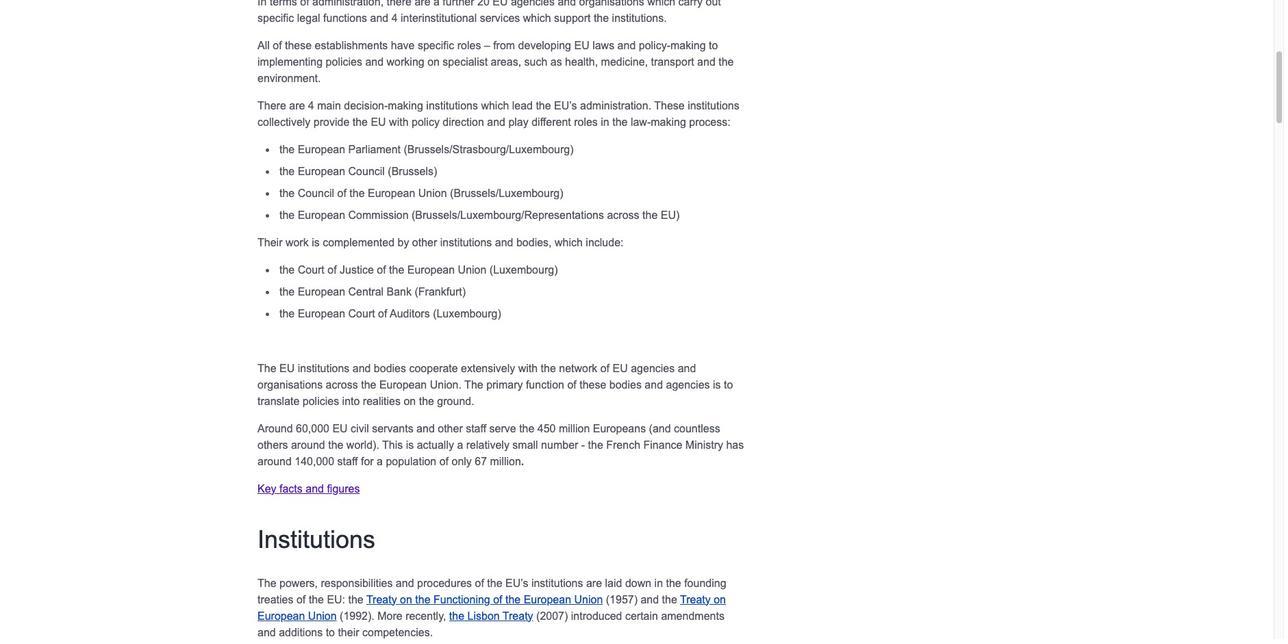 Task type: describe. For each thing, give the bounding box(es) containing it.
which right the bodies, on the left of the page
[[555, 237, 583, 249]]

realities
[[363, 396, 401, 407]]

around 60,000
[[258, 423, 330, 435]]

main
[[317, 100, 341, 111]]

union up introduced
[[574, 594, 603, 606]]

include:
[[586, 237, 624, 249]]

and up certain
[[641, 594, 659, 606]]

eu:
[[327, 594, 345, 606]]

the court of justice of the european union (luxembourg)
[[280, 264, 558, 276]]

union down (brussels)
[[418, 188, 447, 199]]

amendments
[[661, 611, 725, 622]]

provide
[[314, 116, 350, 128]]

of right network
[[601, 363, 610, 375]]

1 vertical spatial court
[[348, 308, 375, 320]]

to inside all of these establishments have specific roles – from developing eu laws and policy-making to implementing policies and working on specialist areas, such as health, medicine, transport and the environment.
[[709, 40, 718, 51]]

on up more
[[400, 594, 412, 606]]

treaty for treaty on european union
[[680, 594, 711, 606]]

(1992).
[[340, 611, 375, 622]]

lisbon
[[468, 611, 500, 622]]

and down there
[[370, 12, 389, 24]]

environment.
[[258, 72, 321, 84]]

0 horizontal spatial other
[[412, 237, 437, 249]]

a inside in terms of administration, there are a further 20 eu agencies and organisations which carry out specific legal functions and 4 interinstitutional services which support the institutions.
[[434, 0, 440, 7]]

into
[[342, 396, 360, 407]]

the inside all of these establishments have specific roles – from developing eu laws and policy-making to implementing policies and working on specialist areas, such as health, medicine, transport and the environment.
[[719, 56, 734, 68]]

roles inside 'there are 4 main decision-making institutions which lead the eu's administration. these institutions collectively provide the eu with policy direction and play different roles in the law-making process:'
[[574, 116, 598, 128]]

in inside 'there are 4 main decision-making institutions which lead the eu's administration. these institutions collectively provide the eu with policy direction and play different roles in the law-making process:'
[[601, 116, 610, 128]]

law-
[[631, 116, 651, 128]]

union up (frankfurt)
[[458, 264, 487, 276]]

more
[[378, 611, 403, 622]]

there
[[258, 100, 286, 111]]

eu right network
[[613, 363, 628, 375]]

2 vertical spatial a
[[377, 456, 383, 468]]

the for institutions
[[258, 363, 276, 375]]

others
[[258, 440, 288, 451]]

areas,
[[491, 56, 521, 68]]

agencies inside in terms of administration, there are a further 20 eu agencies and organisations which carry out specific legal functions and 4 interinstitutional services which support the institutions.
[[511, 0, 555, 7]]

specialist
[[443, 56, 488, 68]]

there
[[387, 0, 412, 7]]

and inside 'there are 4 main decision-making institutions which lead the eu's administration. these institutions collectively provide the eu with policy direction and play different roles in the law-making process:'
[[487, 116, 506, 128]]

central
[[348, 286, 384, 298]]

and up (and
[[645, 379, 663, 391]]

the inside in terms of administration, there are a further 20 eu agencies and organisations which carry out specific legal functions and 4 interinstitutional services which support the institutions.
[[594, 12, 609, 24]]

in inside the powers, responsibilities and procedures of the eu's institutions are laid down in the founding treaties of the eu: the
[[655, 578, 663, 590]]

terms
[[270, 0, 297, 7]]

other inside around 60,000 eu civil servants and other staff serve the 450 million europeans (and countless others around the world). this is actually a relatively small number - the french finance ministry has around 140,000 staff for a population of only 67 million
[[438, 423, 463, 435]]

lead
[[512, 100, 533, 111]]

the european council (brussels)
[[280, 166, 437, 177]]

eu inside 'there are 4 main decision-making institutions which lead the eu's administration. these institutions collectively provide the eu with policy direction and play different roles in the law-making process:'
[[371, 116, 386, 128]]

(and
[[649, 423, 671, 435]]

procedures
[[417, 578, 472, 590]]

the european central bank (frankfurt)
[[280, 286, 466, 298]]

founding
[[684, 578, 727, 590]]

function
[[526, 379, 564, 391]]

institutions up the process:
[[688, 100, 740, 111]]

there are 4 main decision-making institutions which lead the eu's administration. these institutions collectively provide the eu with policy direction and play different roles in the law-making process:
[[258, 100, 740, 128]]

these
[[654, 100, 685, 111]]

which up the developing
[[523, 12, 551, 24]]

legal
[[297, 12, 320, 24]]

for
[[361, 456, 374, 468]]

powers,
[[280, 578, 318, 590]]

with inside the eu institutions and bodies cooperate extensively with the network of eu agencies and organisations across the european union. the primary function of these bodies and agencies is to translate policies into realities on the ground.
[[518, 363, 538, 375]]

1 vertical spatial bodies
[[610, 379, 642, 391]]

this
[[382, 440, 403, 451]]

(brussels)
[[388, 166, 437, 177]]

the european court of auditors (luxembourg)
[[280, 308, 501, 320]]

of inside in terms of administration, there are a further 20 eu agencies and organisations which carry out specific legal functions and 4 interinstitutional services which support the institutions.
[[300, 0, 309, 7]]

specific inside in terms of administration, there are a further 20 eu agencies and organisations which carry out specific legal functions and 4 interinstitutional services which support the institutions.
[[258, 12, 294, 24]]

of down the european central bank (frankfurt)
[[378, 308, 387, 320]]

key facts and figures link
[[258, 483, 360, 495]]

interinstitutional
[[401, 12, 477, 24]]

administration,
[[312, 0, 384, 7]]

eu inside around 60,000 eu civil servants and other staff serve the 450 million europeans (and countless others around the world). this is actually a relatively small number - the french finance ministry has around 140,000 staff for a population of only 67 million
[[333, 423, 348, 435]]

servants and
[[372, 423, 435, 435]]

(brussels/strasbourg/luxembourg)
[[404, 144, 574, 155]]

parliament
[[348, 144, 401, 155]]

of down the european council (brussels)
[[337, 188, 347, 199]]

(2007) introduced certain amendments and additions to their competencies.
[[258, 611, 725, 639]]

treaties
[[258, 594, 294, 606]]

civil
[[351, 423, 369, 435]]

finance
[[644, 440, 683, 451]]

responsibilities
[[321, 578, 393, 590]]

further
[[443, 0, 474, 7]]

-
[[581, 440, 585, 451]]

treaty on european union
[[258, 594, 726, 622]]

are inside the powers, responsibilities and procedures of the eu's institutions are laid down in the founding treaties of the eu: the
[[586, 578, 602, 590]]

europeans
[[593, 423, 646, 435]]

administration.
[[580, 100, 652, 111]]

support
[[554, 12, 591, 24]]

the for responsibilities
[[258, 578, 276, 590]]

0 horizontal spatial million
[[490, 456, 521, 468]]

certain
[[625, 611, 658, 622]]

are inside in terms of administration, there are a further 20 eu agencies and organisations which carry out specific legal functions and 4 interinstitutional services which support the institutions.
[[415, 0, 431, 7]]

(brussels/luxembourg/representations
[[412, 209, 604, 221]]

collectively
[[258, 116, 311, 128]]

functioning
[[434, 594, 490, 606]]

.
[[521, 456, 524, 468]]

number
[[541, 440, 578, 451]]

has
[[726, 440, 744, 451]]

eu)
[[661, 209, 680, 221]]

of up the european central bank (frankfurt)
[[377, 264, 386, 276]]

only
[[452, 456, 472, 468]]

services
[[480, 12, 520, 24]]

countless
[[674, 423, 720, 435]]

ground.
[[437, 396, 475, 407]]

0 vertical spatial council
[[348, 166, 385, 177]]

key
[[258, 483, 276, 495]]

establishments
[[315, 40, 388, 51]]

functions
[[323, 12, 367, 24]]

around 140,000
[[258, 456, 334, 468]]

working
[[387, 56, 425, 68]]

decision-
[[344, 100, 388, 111]]

translate
[[258, 396, 300, 407]]

commission
[[348, 209, 409, 221]]

medicine,
[[601, 56, 648, 68]]

4 inside in terms of administration, there are a further 20 eu agencies and organisations which carry out specific legal functions and 4 interinstitutional services which support the institutions.
[[392, 12, 398, 24]]

institutions
[[258, 526, 375, 554]]

across inside the eu institutions and bodies cooperate extensively with the network of eu agencies and organisations across the european union. the primary function of these bodies and agencies is to translate policies into realities on the ground.
[[326, 379, 358, 391]]

transport
[[651, 56, 694, 68]]

cooperate
[[409, 363, 458, 375]]

have
[[391, 40, 415, 51]]

these inside the eu institutions and bodies cooperate extensively with the network of eu agencies and organisations across the european union. the primary function of these bodies and agencies is to translate policies into realities on the ground.
[[580, 379, 607, 391]]

policy
[[412, 116, 440, 128]]

ministry
[[686, 440, 723, 451]]

1 horizontal spatial treaty
[[503, 611, 533, 622]]

eu up translate
[[280, 363, 295, 375]]

small
[[513, 440, 538, 451]]

eu inside in terms of administration, there are a further 20 eu agencies and organisations which carry out specific legal functions and 4 interinstitutional services which support the institutions.
[[493, 0, 508, 7]]

developing
[[518, 40, 571, 51]]



Task type: vqa. For each thing, say whether or not it's contained in the screenshot.
specific to the left
yes



Task type: locate. For each thing, give the bounding box(es) containing it.
with up function
[[518, 363, 538, 375]]

figures
[[327, 483, 360, 495]]

on inside the eu institutions and bodies cooperate extensively with the network of eu agencies and organisations across the european union. the primary function of these bodies and agencies is to translate policies into realities on the ground.
[[404, 396, 416, 407]]

eu
[[493, 0, 508, 7], [574, 40, 590, 51], [371, 116, 386, 128], [280, 363, 295, 375], [613, 363, 628, 375], [333, 423, 348, 435]]

policies inside the eu institutions and bodies cooperate extensively with the network of eu agencies and organisations across the european union. the primary function of these bodies and agencies is to translate policies into realities on the ground.
[[303, 396, 339, 407]]

to down out
[[709, 40, 718, 51]]

are up interinstitutional
[[415, 0, 431, 7]]

1 horizontal spatial million
[[559, 423, 590, 435]]

council down the european council (brussels)
[[298, 188, 334, 199]]

0 vertical spatial across
[[607, 209, 640, 221]]

0 vertical spatial with
[[389, 116, 409, 128]]

2 vertical spatial are
[[586, 578, 602, 590]]

0 horizontal spatial in
[[601, 116, 610, 128]]

1 vertical spatial policies
[[303, 396, 339, 407]]

0 vertical spatial in
[[601, 116, 610, 128]]

eu's inside the powers, responsibilities and procedures of the eu's institutions are laid down in the founding treaties of the eu: the
[[506, 578, 529, 590]]

the powers, responsibilities and procedures of the eu's institutions are laid down in the founding treaties of the eu: the
[[258, 578, 727, 606]]

specific down interinstitutional
[[418, 40, 454, 51]]

1 vertical spatial in
[[655, 578, 663, 590]]

on inside all of these establishments have specific roles – from developing eu laws and policy-making to implementing policies and working on specialist areas, such as health, medicine, transport and the environment.
[[428, 56, 440, 68]]

on
[[428, 56, 440, 68], [404, 396, 416, 407], [400, 594, 412, 606], [714, 594, 726, 606]]

on right working
[[428, 56, 440, 68]]

4
[[392, 12, 398, 24], [308, 100, 314, 111]]

1 horizontal spatial to
[[709, 40, 718, 51]]

roles
[[457, 40, 481, 51], [574, 116, 598, 128]]

of up the lisbon treaty link
[[493, 594, 503, 606]]

such
[[524, 56, 548, 68]]

0 vertical spatial these
[[285, 40, 312, 51]]

of right "all"
[[273, 40, 282, 51]]

institutions inside the eu institutions and bodies cooperate extensively with the network of eu agencies and organisations across the european union. the primary function of these bodies and agencies is to translate policies into realities on the ground.
[[298, 363, 350, 375]]

additions
[[279, 627, 323, 639]]

bodies
[[374, 363, 406, 375], [610, 379, 642, 391]]

0 vertical spatial 4
[[392, 12, 398, 24]]

and inside "(2007) introduced certain amendments and additions to their competencies."
[[258, 627, 276, 639]]

the
[[594, 12, 609, 24], [719, 56, 734, 68], [536, 100, 551, 111], [353, 116, 368, 128], [613, 116, 628, 128], [280, 144, 295, 155], [280, 166, 295, 177], [280, 188, 295, 199], [350, 188, 365, 199], [280, 209, 295, 221], [643, 209, 658, 221], [280, 264, 295, 276], [389, 264, 404, 276], [280, 286, 295, 298], [280, 308, 295, 320], [541, 363, 556, 375], [361, 379, 376, 391], [419, 396, 434, 407], [519, 423, 535, 435], [328, 440, 344, 451], [588, 440, 603, 451], [487, 578, 503, 590], [666, 578, 681, 590], [309, 594, 324, 606], [348, 594, 364, 606], [415, 594, 431, 606], [506, 594, 521, 606], [662, 594, 677, 606], [449, 611, 465, 622]]

1 horizontal spatial is
[[406, 440, 414, 451]]

1 vertical spatial staff
[[337, 456, 358, 468]]

institutions.
[[612, 12, 667, 24]]

(luxembourg) down (frankfurt)
[[433, 308, 501, 320]]

eu's
[[554, 100, 577, 111], [506, 578, 529, 590]]

these up 'implementing'
[[285, 40, 312, 51]]

which
[[648, 0, 676, 7], [523, 12, 551, 24], [481, 100, 509, 111], [555, 237, 583, 249]]

agencies up (and
[[631, 363, 675, 375]]

1 vertical spatial across
[[326, 379, 358, 391]]

other right 'by' in the top of the page
[[412, 237, 437, 249]]

1 vertical spatial specific
[[418, 40, 454, 51]]

0 vertical spatial specific
[[258, 12, 294, 24]]

is inside around 60,000 eu civil servants and other staff serve the 450 million europeans (and countless others around the world). this is actually a relatively small number - the french finance ministry has around 140,000 staff for a population of only 67 million
[[406, 440, 414, 451]]

0 vertical spatial (luxembourg)
[[490, 264, 558, 276]]

1 vertical spatial with
[[518, 363, 538, 375]]

union.
[[430, 379, 462, 391]]

(1957)
[[606, 594, 638, 606]]

million up - in the bottom of the page
[[559, 423, 590, 435]]

introduced
[[571, 611, 622, 622]]

of left justice
[[328, 264, 337, 276]]

(1992). more recently, the lisbon treaty
[[337, 611, 533, 622]]

roles inside all of these establishments have specific roles – from developing eu laws and policy-making to implementing policies and working on specialist areas, such as health, medicine, transport and the environment.
[[457, 40, 481, 51]]

policies left into at left bottom
[[303, 396, 339, 407]]

0 horizontal spatial court
[[298, 264, 325, 276]]

eu up services
[[493, 0, 508, 7]]

court down 'central'
[[348, 308, 375, 320]]

organisations up translate
[[258, 379, 323, 391]]

2 horizontal spatial a
[[457, 440, 463, 451]]

4 inside 'there are 4 main decision-making institutions which lead the eu's administration. these institutions collectively provide the eu with policy direction and play different roles in the law-making process:'
[[308, 100, 314, 111]]

2 vertical spatial making
[[651, 116, 686, 128]]

these down network
[[580, 379, 607, 391]]

organisations
[[579, 0, 644, 7], [258, 379, 323, 391]]

0 vertical spatial making
[[671, 40, 706, 51]]

treaty for treaty on the functioning of the european union (1957) and the
[[366, 594, 397, 606]]

(luxembourg) down the bodies, on the left of the page
[[490, 264, 558, 276]]

and right facts
[[306, 483, 324, 495]]

0 horizontal spatial these
[[285, 40, 312, 51]]

1 horizontal spatial organisations
[[579, 0, 644, 7]]

and down (brussels/luxembourg/representations at the top left of the page
[[495, 237, 513, 249]]

1 horizontal spatial 4
[[392, 12, 398, 24]]

2 vertical spatial is
[[406, 440, 414, 451]]

is up countless
[[713, 379, 721, 391]]

around
[[291, 440, 325, 451]]

european inside the treaty on european union
[[258, 611, 305, 622]]

institutions up direction on the left
[[426, 100, 478, 111]]

and up support
[[558, 0, 576, 7]]

by
[[398, 237, 409, 249]]

1 vertical spatial are
[[289, 100, 305, 111]]

the european parliament (brussels/strasbourg/luxembourg)
[[280, 144, 574, 155]]

laws
[[593, 40, 615, 51]]

1 horizontal spatial staff
[[466, 423, 486, 435]]

these inside all of these establishments have specific roles – from developing eu laws and policy-making to implementing policies and working on specialist areas, such as health, medicine, transport and the environment.
[[285, 40, 312, 51]]

on down founding
[[714, 594, 726, 606]]

is right work
[[312, 237, 320, 249]]

4 down there
[[392, 12, 398, 24]]

1 horizontal spatial these
[[580, 379, 607, 391]]

across
[[607, 209, 640, 221], [326, 379, 358, 391]]

of inside all of these establishments have specific roles – from developing eu laws and policy-making to implementing policies and working on specialist areas, such as health, medicine, transport and the environment.
[[273, 40, 282, 51]]

1 horizontal spatial court
[[348, 308, 375, 320]]

from
[[493, 40, 515, 51]]

across up into at left bottom
[[326, 379, 358, 391]]

all of these establishments have specific roles – from developing eu laws and policy-making to implementing policies and working on specialist areas, such as health, medicine, transport and the environment.
[[258, 40, 734, 84]]

0 vertical spatial is
[[312, 237, 320, 249]]

1 vertical spatial is
[[713, 379, 721, 391]]

making
[[671, 40, 706, 51], [388, 100, 423, 111], [651, 116, 686, 128]]

1 vertical spatial these
[[580, 379, 607, 391]]

1 horizontal spatial council
[[348, 166, 385, 177]]

the
[[258, 363, 276, 375], [465, 379, 483, 391], [258, 578, 276, 590]]

on inside the treaty on european union
[[714, 594, 726, 606]]

0 horizontal spatial roles
[[457, 40, 481, 51]]

of inside around 60,000 eu civil servants and other staff serve the 450 million europeans (and countless others around the world). this is actually a relatively small number - the french finance ministry has around 140,000 staff for a population of only 67 million
[[440, 456, 449, 468]]

organisations inside the eu institutions and bodies cooperate extensively with the network of eu agencies and organisations across the european union. the primary function of these bodies and agencies is to translate policies into realities on the ground.
[[258, 379, 323, 391]]

down
[[625, 578, 652, 590]]

0 horizontal spatial a
[[377, 456, 383, 468]]

making up transport
[[671, 40, 706, 51]]

as
[[551, 56, 562, 68]]

the up treaties
[[258, 578, 276, 590]]

implementing
[[258, 56, 323, 68]]

1 vertical spatial organisations
[[258, 379, 323, 391]]

1 vertical spatial council
[[298, 188, 334, 199]]

eu left civil
[[333, 423, 348, 435]]

treaty down treaty on the functioning of the european union (1957) and the
[[503, 611, 533, 622]]

to inside "(2007) introduced certain amendments and additions to their competencies."
[[326, 627, 335, 639]]

eu's inside 'there are 4 main decision-making institutions which lead the eu's administration. these institutions collectively provide the eu with policy direction and play different roles in the law-making process:'
[[554, 100, 577, 111]]

0 horizontal spatial specific
[[258, 12, 294, 24]]

treaty on european union link
[[258, 594, 726, 622]]

around 60,000 eu civil servants and other staff serve the 450 million europeans (and countless others around the world). this is actually a relatively small number - the french finance ministry has around 140,000 staff for a population of only 67 million
[[258, 423, 744, 468]]

world).
[[347, 440, 379, 451]]

2 horizontal spatial treaty
[[680, 594, 711, 606]]

of down powers,
[[297, 594, 306, 606]]

staff
[[466, 423, 486, 435], [337, 456, 358, 468]]

roles down administration.
[[574, 116, 598, 128]]

and down establishments
[[365, 56, 384, 68]]

67
[[475, 456, 487, 468]]

these
[[285, 40, 312, 51], [580, 379, 607, 391]]

1 vertical spatial the
[[465, 379, 483, 391]]

1 vertical spatial other
[[438, 423, 463, 435]]

institutions up '(2007)'
[[532, 578, 583, 590]]

staff left for
[[337, 456, 358, 468]]

with inside 'there are 4 main decision-making institutions which lead the eu's administration. these institutions collectively provide the eu with policy direction and play different roles in the law-making process:'
[[389, 116, 409, 128]]

0 horizontal spatial to
[[326, 627, 335, 639]]

relatively
[[466, 440, 510, 451]]

0 vertical spatial other
[[412, 237, 437, 249]]

0 horizontal spatial staff
[[337, 456, 358, 468]]

2 vertical spatial agencies
[[666, 379, 710, 391]]

the eu institutions and bodies cooperate extensively with the network of eu agencies and organisations across the european union. the primary function of these bodies and agencies is to translate policies into realities on the ground.
[[258, 363, 733, 407]]

treaty up amendments
[[680, 594, 711, 606]]

and up countless
[[678, 363, 696, 375]]

in right down
[[655, 578, 663, 590]]

1 horizontal spatial bodies
[[610, 379, 642, 391]]

union down eu:
[[308, 611, 337, 622]]

bodies up realities
[[374, 363, 406, 375]]

0 vertical spatial eu's
[[554, 100, 577, 111]]

0 horizontal spatial organisations
[[258, 379, 323, 391]]

which left lead
[[481, 100, 509, 111]]

treaty on the functioning of the european union (1957) and the
[[366, 594, 680, 606]]

union
[[418, 188, 447, 199], [458, 264, 487, 276], [574, 594, 603, 606], [308, 611, 337, 622]]

1 vertical spatial (luxembourg)
[[433, 308, 501, 320]]

making up policy
[[388, 100, 423, 111]]

and up more
[[396, 578, 414, 590]]

is up population
[[406, 440, 414, 451]]

a right for
[[377, 456, 383, 468]]

0 vertical spatial to
[[709, 40, 718, 51]]

which inside 'there are 4 main decision-making institutions which lead the eu's administration. these institutions collectively provide the eu with policy direction and play different roles in the law-making process:'
[[481, 100, 509, 111]]

other
[[412, 237, 437, 249], [438, 423, 463, 435]]

in
[[601, 116, 610, 128], [655, 578, 663, 590]]

0 vertical spatial policies
[[326, 56, 362, 68]]

0 vertical spatial bodies
[[374, 363, 406, 375]]

1 horizontal spatial a
[[434, 0, 440, 7]]

0 horizontal spatial 4
[[308, 100, 314, 111]]

institutions up into at left bottom
[[298, 363, 350, 375]]

to inside the eu institutions and bodies cooperate extensively with the network of eu agencies and organisations across the european union. the primary function of these bodies and agencies is to translate policies into realities on the ground.
[[724, 379, 733, 391]]

all
[[258, 40, 270, 51]]

policies down establishments
[[326, 56, 362, 68]]

0 vertical spatial roles
[[457, 40, 481, 51]]

1 vertical spatial eu's
[[506, 578, 529, 590]]

bodies up 'europeans'
[[610, 379, 642, 391]]

specific
[[258, 12, 294, 24], [418, 40, 454, 51]]

of up legal
[[300, 0, 309, 7]]

treaty inside the treaty on european union
[[680, 594, 711, 606]]

0 horizontal spatial council
[[298, 188, 334, 199]]

0 vertical spatial staff
[[466, 423, 486, 435]]

on right realities
[[404, 396, 416, 407]]

4 left main
[[308, 100, 314, 111]]

with left policy
[[389, 116, 409, 128]]

1 vertical spatial roles
[[574, 116, 598, 128]]

bodies,
[[517, 237, 552, 249]]

council
[[348, 166, 385, 177], [298, 188, 334, 199]]

carry
[[679, 0, 703, 7]]

across up include:
[[607, 209, 640, 221]]

0 horizontal spatial eu's
[[506, 578, 529, 590]]

million
[[559, 423, 590, 435], [490, 456, 521, 468]]

are left laid
[[586, 578, 602, 590]]

1 horizontal spatial eu's
[[554, 100, 577, 111]]

organisations up institutions.
[[579, 0, 644, 7]]

(2007)
[[536, 611, 568, 622]]

2 vertical spatial the
[[258, 578, 276, 590]]

european inside the eu institutions and bodies cooperate extensively with the network of eu agencies and organisations across the european union. the primary function of these bodies and agencies is to translate policies into realities on the ground.
[[379, 379, 427, 391]]

a up interinstitutional
[[434, 0, 440, 7]]

institutions inside the powers, responsibilities and procedures of the eu's institutions are laid down in the founding treaties of the eu: the
[[532, 578, 583, 590]]

are inside 'there are 4 main decision-making institutions which lead the eu's administration. these institutions collectively provide the eu with policy direction and play different roles in the law-making process:'
[[289, 100, 305, 111]]

in down administration.
[[601, 116, 610, 128]]

primary
[[486, 379, 523, 391]]

1 vertical spatial making
[[388, 100, 423, 111]]

million down relatively
[[490, 456, 521, 468]]

of down network
[[567, 379, 577, 391]]

eu down decision-
[[371, 116, 386, 128]]

court down work
[[298, 264, 325, 276]]

0 horizontal spatial across
[[326, 379, 358, 391]]

0 horizontal spatial with
[[389, 116, 409, 128]]

2 horizontal spatial are
[[586, 578, 602, 590]]

0 horizontal spatial bodies
[[374, 363, 406, 375]]

specific down terms
[[258, 12, 294, 24]]

1 horizontal spatial across
[[607, 209, 640, 221]]

to up has
[[724, 379, 733, 391]]

making inside all of these establishments have specific roles – from developing eu laws and policy-making to implementing policies and working on specialist areas, such as health, medicine, transport and the environment.
[[671, 40, 706, 51]]

organisations inside in terms of administration, there are a further 20 eu agencies and organisations which carry out specific legal functions and 4 interinstitutional services which support the institutions.
[[579, 0, 644, 7]]

1 horizontal spatial specific
[[418, 40, 454, 51]]

0 vertical spatial court
[[298, 264, 325, 276]]

roles up the specialist
[[457, 40, 481, 51]]

1 horizontal spatial in
[[655, 578, 663, 590]]

the european commission (brussels/luxembourg/representations across the eu)
[[280, 209, 683, 221]]

council down "parliament"
[[348, 166, 385, 177]]

1 horizontal spatial with
[[518, 363, 538, 375]]

facts
[[280, 483, 303, 495]]

and up medicine, at the top of page
[[618, 40, 636, 51]]

1 horizontal spatial are
[[415, 0, 431, 7]]

1 vertical spatial to
[[724, 379, 733, 391]]

policy-
[[639, 40, 671, 51]]

extensively
[[461, 363, 515, 375]]

and right transport
[[697, 56, 716, 68]]

agencies
[[511, 0, 555, 7], [631, 363, 675, 375], [666, 379, 710, 391]]

a up only
[[457, 440, 463, 451]]

is inside the eu institutions and bodies cooperate extensively with the network of eu agencies and organisations across the european union. the primary function of these bodies and agencies is to translate policies into realities on the ground.
[[713, 379, 721, 391]]

1 vertical spatial million
[[490, 456, 521, 468]]

and left 'play'
[[487, 116, 506, 128]]

and inside the powers, responsibilities and procedures of the eu's institutions are laid down in the founding treaties of the eu: the
[[396, 578, 414, 590]]

eu up health,
[[574, 40, 590, 51]]

0 vertical spatial are
[[415, 0, 431, 7]]

0 horizontal spatial treaty
[[366, 594, 397, 606]]

0 vertical spatial a
[[434, 0, 440, 7]]

1 vertical spatial a
[[457, 440, 463, 451]]

0 vertical spatial organisations
[[579, 0, 644, 7]]

institutions down the european commission (brussels/luxembourg/representations across the eu)
[[440, 237, 492, 249]]

0 vertical spatial agencies
[[511, 0, 555, 7]]

specific inside all of these establishments have specific roles – from developing eu laws and policy-making to implementing policies and working on specialist areas, such as health, medicine, transport and the environment.
[[418, 40, 454, 51]]

the up translate
[[258, 363, 276, 375]]

and down treaties
[[258, 627, 276, 639]]

to left their
[[326, 627, 335, 639]]

0 horizontal spatial is
[[312, 237, 320, 249]]

union inside the treaty on european union
[[308, 611, 337, 622]]

bank
[[387, 286, 412, 298]]

staff up relatively
[[466, 423, 486, 435]]

which up institutions.
[[648, 0, 676, 7]]

in
[[258, 0, 267, 7]]

of left only
[[440, 456, 449, 468]]

0 horizontal spatial are
[[289, 100, 305, 111]]

1 horizontal spatial other
[[438, 423, 463, 435]]

eu's up different
[[554, 100, 577, 111]]

2 horizontal spatial to
[[724, 379, 733, 391]]

treaty up more
[[366, 594, 397, 606]]

other up actually
[[438, 423, 463, 435]]

policies inside all of these establishments have specific roles – from developing eu laws and policy-making to implementing policies and working on specialist areas, such as health, medicine, transport and the environment.
[[326, 56, 362, 68]]

1 vertical spatial 4
[[308, 100, 314, 111]]

(frankfurt)
[[415, 286, 466, 298]]

1 vertical spatial agencies
[[631, 363, 675, 375]]

and up into at left bottom
[[353, 363, 371, 375]]

2 vertical spatial to
[[326, 627, 335, 639]]

2 horizontal spatial is
[[713, 379, 721, 391]]

making down "these"
[[651, 116, 686, 128]]

0 vertical spatial million
[[559, 423, 590, 435]]

treaty
[[366, 594, 397, 606], [680, 594, 711, 606], [503, 611, 533, 622]]

eu inside all of these establishments have specific roles – from developing eu laws and policy-making to implementing policies and working on specialist areas, such as health, medicine, transport and the environment.
[[574, 40, 590, 51]]

the inside the powers, responsibilities and procedures of the eu's institutions are laid down in the founding treaties of the eu: the
[[258, 578, 276, 590]]

with
[[389, 116, 409, 128], [518, 363, 538, 375]]

serve
[[490, 423, 516, 435]]

of up treaty on the functioning of the european union link
[[475, 578, 484, 590]]

their
[[338, 627, 359, 639]]

eu's up treaty on the functioning of the european union (1957) and the
[[506, 578, 529, 590]]

treaty on the functioning of the european union link
[[366, 594, 603, 606]]

1 horizontal spatial roles
[[574, 116, 598, 128]]

0 vertical spatial the
[[258, 363, 276, 375]]



